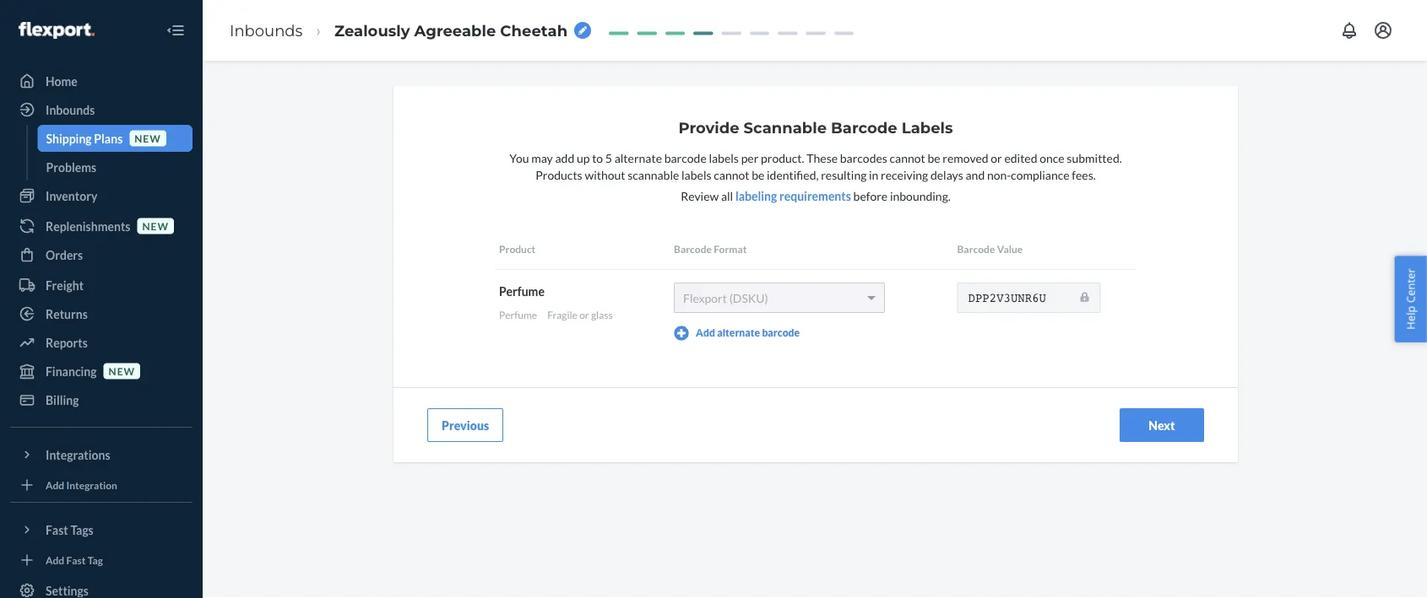 Task type: vqa. For each thing, say whether or not it's contained in the screenshot.
SUPPORT
no



Task type: describe. For each thing, give the bounding box(es) containing it.
integrations
[[46, 448, 110, 462]]

format
[[714, 243, 747, 255]]

resulting
[[821, 168, 867, 182]]

open notifications image
[[1340, 20, 1360, 41]]

fragile or glass
[[547, 309, 613, 321]]

barcode inside button
[[762, 327, 800, 339]]

lock alt image
[[1081, 292, 1089, 303]]

inventory
[[46, 189, 97, 203]]

0 vertical spatial labels
[[709, 151, 739, 165]]

inbounds inside breadcrumbs navigation
[[230, 21, 303, 40]]

in
[[869, 168, 879, 182]]

scannable
[[628, 168, 679, 182]]

0 horizontal spatial inbounds
[[46, 103, 95, 117]]

previous
[[442, 418, 489, 433]]

all
[[721, 189, 733, 203]]

help
[[1403, 306, 1419, 330]]

add for add integration
[[46, 479, 64, 492]]

freight
[[46, 278, 84, 293]]

edited
[[1005, 151, 1038, 165]]

per
[[741, 151, 759, 165]]

barcode for barcode value
[[958, 243, 995, 255]]

or inside you may add up to 5 alternate barcode labels per product. these barcodes cannot be removed or edited once submitted. products without scannable labels cannot be identified, resulting in receiving delays and non-compliance fees. review all labeling requirements before inbounding.
[[991, 151, 1002, 165]]

zealously agreeable cheetah
[[335, 21, 568, 40]]

orders
[[46, 248, 83, 262]]

problems link
[[38, 154, 193, 181]]

submitted.
[[1067, 151, 1122, 165]]

provide
[[679, 119, 740, 137]]

0 vertical spatial be
[[928, 151, 941, 165]]

review
[[681, 189, 719, 203]]

shipping
[[46, 131, 92, 146]]

labeling requirements button
[[736, 187, 851, 204]]

alternate inside button
[[717, 327, 760, 339]]

open account menu image
[[1373, 20, 1394, 41]]

add for add fast tag
[[46, 554, 64, 567]]

glass
[[591, 309, 613, 321]]

removed
[[943, 151, 989, 165]]

problems
[[46, 160, 96, 174]]

0 horizontal spatial cannot
[[714, 168, 750, 182]]

value
[[997, 243, 1023, 255]]

settings link
[[10, 578, 193, 599]]

inventory link
[[10, 182, 193, 209]]

pencil alt image
[[579, 26, 587, 35]]

before
[[854, 189, 888, 203]]

home
[[46, 74, 78, 88]]

returns link
[[10, 301, 193, 328]]

products
[[536, 168, 583, 182]]

you
[[510, 151, 529, 165]]

0 horizontal spatial or
[[580, 309, 589, 321]]

help center button
[[1395, 256, 1428, 343]]

add integration link
[[10, 476, 193, 496]]

center
[[1403, 269, 1419, 303]]

add for add alternate barcode
[[696, 327, 715, 339]]

fast inside "link"
[[66, 554, 86, 567]]

add fast tag
[[46, 554, 103, 567]]

agreeable
[[414, 21, 496, 40]]

barcode value
[[958, 243, 1023, 255]]

labels
[[902, 119, 953, 137]]

1 vertical spatial be
[[752, 168, 765, 182]]

billing
[[46, 393, 79, 408]]

flexport
[[683, 291, 727, 305]]

replenishments
[[46, 219, 130, 234]]

next button
[[1120, 409, 1205, 443]]

fast tags
[[46, 523, 94, 538]]

product.
[[761, 151, 805, 165]]

non-
[[987, 168, 1011, 182]]

integration
[[66, 479, 117, 492]]

without
[[585, 168, 626, 182]]

reports
[[46, 336, 88, 350]]

billing link
[[10, 387, 193, 414]]

you may add up to 5 alternate barcode labels per product. these barcodes cannot be removed or edited once submitted. products without scannable labels cannot be identified, resulting in receiving delays and non-compliance fees. review all labeling requirements before inbounding.
[[510, 151, 1122, 203]]

requirements
[[780, 189, 851, 203]]

add alternate barcode
[[696, 327, 800, 339]]

once
[[1040, 151, 1065, 165]]

previous button
[[427, 409, 504, 443]]

inbounds link inside breadcrumbs navigation
[[230, 21, 303, 40]]

orders link
[[10, 242, 193, 269]]

up
[[577, 151, 590, 165]]

these
[[807, 151, 838, 165]]

barcode format
[[674, 243, 747, 255]]



Task type: locate. For each thing, give the bounding box(es) containing it.
0 vertical spatial fast
[[46, 523, 68, 538]]

1 vertical spatial alternate
[[717, 327, 760, 339]]

barcode inside you may add up to 5 alternate barcode labels per product. these barcodes cannot be removed or edited once submitted. products without scannable labels cannot be identified, resulting in receiving delays and non-compliance fees. review all labeling requirements before inbounding.
[[665, 151, 707, 165]]

be down per
[[752, 168, 765, 182]]

close navigation image
[[166, 20, 186, 41]]

fragile
[[547, 309, 578, 321]]

labels up review
[[682, 168, 712, 182]]

0 vertical spatial inbounds link
[[230, 21, 303, 40]]

labels left per
[[709, 151, 739, 165]]

new for shipping plans
[[135, 132, 161, 144]]

alternate
[[615, 151, 662, 165], [717, 327, 760, 339]]

0 vertical spatial inbounds
[[230, 21, 303, 40]]

1 vertical spatial new
[[142, 220, 169, 232]]

None text field
[[958, 283, 1101, 313]]

new for replenishments
[[142, 220, 169, 232]]

perfume left fragile at the left bottom of the page
[[499, 309, 537, 321]]

labels
[[709, 151, 739, 165], [682, 168, 712, 182]]

new right plans
[[135, 132, 161, 144]]

1 horizontal spatial be
[[928, 151, 941, 165]]

be up delays
[[928, 151, 941, 165]]

0 horizontal spatial inbounds link
[[10, 96, 193, 123]]

1 vertical spatial inbounds
[[46, 103, 95, 117]]

add up settings
[[46, 554, 64, 567]]

0 horizontal spatial alternate
[[615, 151, 662, 165]]

home link
[[10, 68, 193, 95]]

settings
[[46, 584, 89, 598]]

0 vertical spatial add
[[696, 327, 715, 339]]

add right plus circle image
[[696, 327, 715, 339]]

financing
[[46, 364, 97, 379]]

and
[[966, 168, 985, 182]]

fast inside dropdown button
[[46, 523, 68, 538]]

alternate inside you may add up to 5 alternate barcode labels per product. these barcodes cannot be removed or edited once submitted. products without scannable labels cannot be identified, resulting in receiving delays and non-compliance fees. review all labeling requirements before inbounding.
[[615, 151, 662, 165]]

2 horizontal spatial barcode
[[958, 243, 995, 255]]

1 vertical spatial fast
[[66, 554, 86, 567]]

add alternate barcode button
[[674, 326, 800, 341]]

to
[[592, 151, 603, 165]]

breadcrumbs navigation
[[216, 6, 605, 55]]

new for financing
[[109, 365, 135, 378]]

returns
[[46, 307, 88, 321]]

1 vertical spatial cannot
[[714, 168, 750, 182]]

zealously
[[335, 21, 410, 40]]

shipping plans
[[46, 131, 123, 146]]

1 horizontal spatial inbounds
[[230, 21, 303, 40]]

cannot up the receiving at the top of the page
[[890, 151, 926, 165]]

flexport (dsku)
[[683, 291, 768, 305]]

0 vertical spatial or
[[991, 151, 1002, 165]]

1 horizontal spatial barcode
[[762, 327, 800, 339]]

cannot up all
[[714, 168, 750, 182]]

barcode for barcode format
[[674, 243, 712, 255]]

1 horizontal spatial barcode
[[831, 119, 898, 137]]

labeling
[[736, 189, 777, 203]]

0 vertical spatial cannot
[[890, 151, 926, 165]]

help center
[[1403, 269, 1419, 330]]

barcode
[[665, 151, 707, 165], [762, 327, 800, 339]]

add inside "link"
[[46, 554, 64, 567]]

1 horizontal spatial inbounds link
[[230, 21, 303, 40]]

1 vertical spatial or
[[580, 309, 589, 321]]

inbounds link
[[230, 21, 303, 40], [10, 96, 193, 123]]

0 horizontal spatial be
[[752, 168, 765, 182]]

flexport logo image
[[19, 22, 94, 39]]

barcodes
[[840, 151, 888, 165]]

new down reports link
[[109, 365, 135, 378]]

1 horizontal spatial or
[[991, 151, 1002, 165]]

1 vertical spatial add
[[46, 479, 64, 492]]

or
[[991, 151, 1002, 165], [580, 309, 589, 321]]

add inside button
[[696, 327, 715, 339]]

fast
[[46, 523, 68, 538], [66, 554, 86, 567]]

(dsku)
[[730, 291, 768, 305]]

product
[[499, 243, 536, 255]]

fast left the tags
[[46, 523, 68, 538]]

tag
[[88, 554, 103, 567]]

delays
[[931, 168, 964, 182]]

2 vertical spatial add
[[46, 554, 64, 567]]

or left glass
[[580, 309, 589, 321]]

be
[[928, 151, 941, 165], [752, 168, 765, 182]]

barcode left value
[[958, 243, 995, 255]]

cannot
[[890, 151, 926, 165], [714, 168, 750, 182]]

add
[[555, 151, 575, 165]]

barcode up barcodes
[[831, 119, 898, 137]]

new
[[135, 132, 161, 144], [142, 220, 169, 232], [109, 365, 135, 378]]

inbounding.
[[890, 189, 951, 203]]

scannable
[[744, 119, 827, 137]]

perfume
[[499, 284, 545, 299], [499, 309, 537, 321]]

barcode up scannable
[[665, 151, 707, 165]]

integrations button
[[10, 442, 193, 469]]

1 horizontal spatial alternate
[[717, 327, 760, 339]]

new up the orders link
[[142, 220, 169, 232]]

next
[[1149, 418, 1176, 433]]

tags
[[70, 523, 94, 538]]

5
[[606, 151, 612, 165]]

provide scannable barcode labels
[[679, 119, 953, 137]]

0 vertical spatial new
[[135, 132, 161, 144]]

freight link
[[10, 272, 193, 299]]

0 vertical spatial barcode
[[665, 151, 707, 165]]

add left integration
[[46, 479, 64, 492]]

plus circle image
[[674, 326, 689, 341]]

receiving
[[881, 168, 929, 182]]

0 vertical spatial perfume
[[499, 284, 545, 299]]

1 horizontal spatial cannot
[[890, 151, 926, 165]]

fast tags button
[[10, 517, 193, 544]]

barcode down "(dsku)"
[[762, 327, 800, 339]]

barcode
[[831, 119, 898, 137], [674, 243, 712, 255], [958, 243, 995, 255]]

0 horizontal spatial barcode
[[665, 151, 707, 165]]

1 vertical spatial labels
[[682, 168, 712, 182]]

fees.
[[1072, 168, 1096, 182]]

reports link
[[10, 329, 193, 356]]

alternate down "(dsku)"
[[717, 327, 760, 339]]

0 horizontal spatial barcode
[[674, 243, 712, 255]]

barcode left format
[[674, 243, 712, 255]]

perfume down product
[[499, 284, 545, 299]]

add integration
[[46, 479, 117, 492]]

1 vertical spatial barcode
[[762, 327, 800, 339]]

compliance
[[1011, 168, 1070, 182]]

1 vertical spatial inbounds link
[[10, 96, 193, 123]]

may
[[532, 151, 553, 165]]

or up the non-
[[991, 151, 1002, 165]]

1 vertical spatial perfume
[[499, 309, 537, 321]]

0 vertical spatial alternate
[[615, 151, 662, 165]]

1 perfume from the top
[[499, 284, 545, 299]]

plans
[[94, 131, 123, 146]]

2 vertical spatial new
[[109, 365, 135, 378]]

alternate up scannable
[[615, 151, 662, 165]]

add fast tag link
[[10, 551, 193, 571]]

cheetah
[[500, 21, 568, 40]]

2 perfume from the top
[[499, 309, 537, 321]]

fast left tag
[[66, 554, 86, 567]]

identified,
[[767, 168, 819, 182]]



